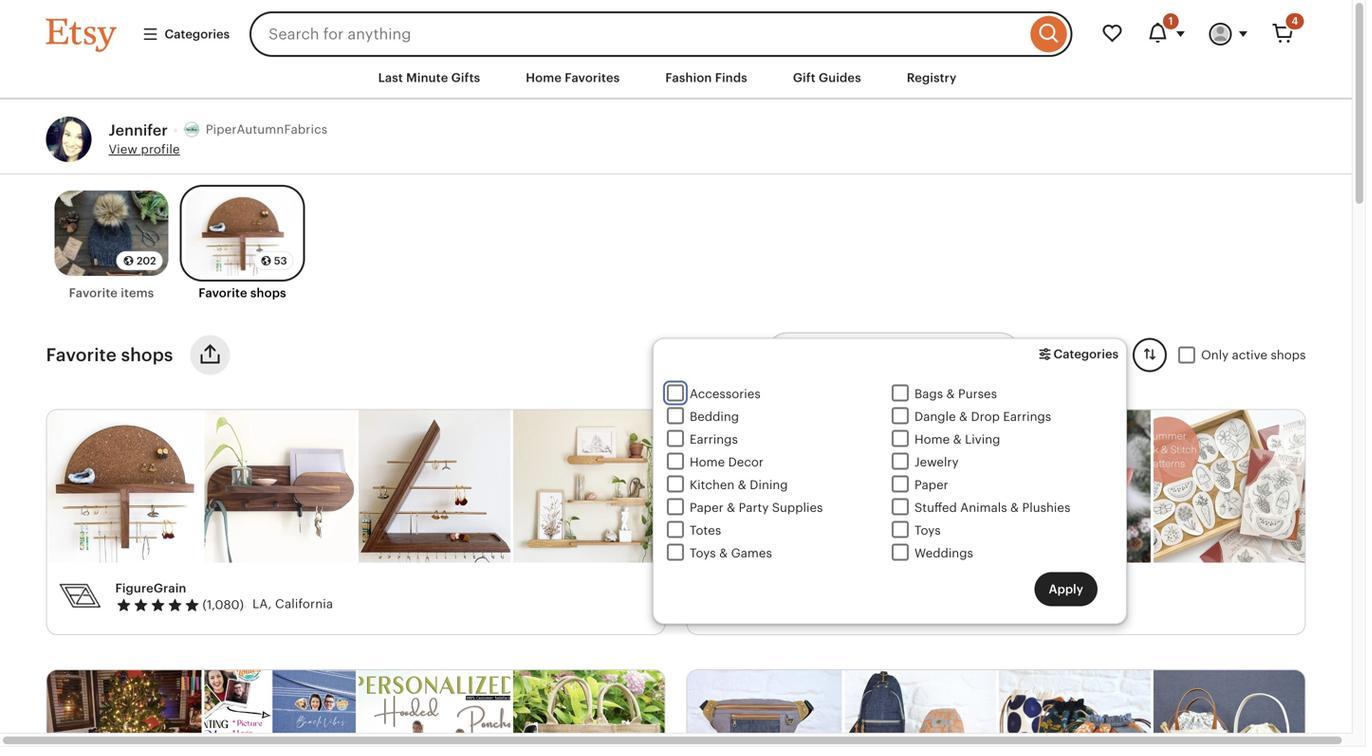 Task type: describe. For each thing, give the bounding box(es) containing it.
1 horizontal spatial shops
[[250, 286, 286, 301]]

fashion finds link
[[651, 61, 762, 95]]

profile
[[141, 142, 180, 157]]

only active shops
[[1202, 348, 1306, 362]]

figuregrain
[[115, 582, 186, 596]]

view profile link
[[109, 142, 180, 157]]

last minute gifts link
[[364, 61, 495, 95]]

registry
[[907, 71, 957, 85]]

categories button
[[128, 17, 244, 51]]

items
[[121, 286, 154, 301]]

dangle
[[915, 410, 956, 424]]

categories inside popup button
[[165, 27, 230, 41]]

2 horizontal spatial shops
[[1271, 348, 1306, 362]]

categories inside dropdown button
[[1054, 347, 1119, 361]]

purses
[[959, 387, 997, 401]]

favorite items
[[69, 286, 154, 301]]

favorites
[[565, 71, 620, 85]]

none search field inside "categories" "banner"
[[250, 11, 1073, 57]]

stuffed
[[915, 501, 957, 515]]

bags & purses bedding
[[690, 387, 997, 424]]

1
[[1169, 15, 1173, 27]]

dangle & drop earrings earrings
[[690, 410, 1052, 447]]

fashion finds
[[666, 71, 748, 85]]

& inside home & living home decor
[[953, 433, 962, 447]]

view
[[109, 142, 138, 157]]

view profile
[[109, 142, 180, 157]]

categories banner
[[12, 0, 1340, 57]]

jennifer
[[109, 122, 168, 139]]

piperautumnfabrics image
[[183, 121, 200, 138]]

supplies
[[772, 501, 823, 515]]

dining
[[750, 478, 788, 492]]

piperautumnfabrics link
[[183, 121, 328, 140]]

& inside bags & purses bedding
[[947, 387, 955, 401]]

california
[[275, 597, 333, 612]]

totes
[[690, 524, 722, 538]]

0 vertical spatial toys
[[915, 524, 941, 538]]

gift guides
[[793, 71, 862, 85]]

bedding
[[690, 410, 739, 424]]

gift
[[793, 71, 816, 85]]

animals
[[961, 501, 1008, 515]]

favorite down favorite items
[[46, 345, 117, 365]]

& inside stuffed animals & plushies totes
[[1011, 501, 1019, 515]]

jewelry kitchen & dining
[[690, 455, 959, 492]]

last minute gifts
[[378, 71, 480, 85]]

(1,080)
[[203, 599, 244, 613]]

0 vertical spatial paper
[[915, 478, 949, 492]]

home for &
[[915, 433, 950, 447]]

only
[[1202, 348, 1229, 362]]

piperautumnfabrics
[[206, 123, 328, 137]]

apply button
[[1035, 573, 1098, 607]]



Task type: vqa. For each thing, say whether or not it's contained in the screenshot.
MONTHLY MILESTONE PENNANT image
no



Task type: locate. For each thing, give the bounding box(es) containing it.
0 horizontal spatial paper
[[690, 501, 724, 515]]

menu bar containing last minute gifts
[[12, 57, 1340, 100]]

0 horizontal spatial home
[[526, 71, 562, 85]]

53
[[274, 255, 287, 267]]

paper
[[915, 478, 949, 492], [690, 501, 724, 515]]

shops right 'active'
[[1271, 348, 1306, 362]]

1 vertical spatial categories
[[1054, 347, 1119, 361]]

0 vertical spatial home
[[526, 71, 562, 85]]

& left party
[[727, 501, 736, 515]]

favorite for 202
[[69, 286, 118, 301]]

0 horizontal spatial toys
[[690, 547, 716, 561]]

0 vertical spatial earrings
[[1003, 410, 1052, 424]]

Search for anything text field
[[250, 11, 1026, 57]]

toys down stuffed at the bottom right
[[915, 524, 941, 538]]

menu containing accessories
[[653, 338, 1127, 625]]

active
[[1232, 348, 1268, 362]]

finds
[[715, 71, 748, 85]]

item from this shop image
[[47, 410, 201, 563], [204, 410, 356, 563], [359, 410, 510, 563], [513, 410, 665, 563], [688, 410, 842, 563], [845, 410, 996, 563], [999, 410, 1151, 563], [1154, 410, 1305, 563], [47, 671, 201, 748], [204, 671, 356, 748], [359, 671, 510, 748], [513, 671, 665, 748], [688, 671, 842, 748], [845, 671, 996, 748], [999, 671, 1151, 748], [1154, 671, 1305, 748]]

4 link
[[1261, 11, 1306, 57]]

favorite shops
[[199, 286, 286, 301], [46, 345, 173, 365]]

toys toys & games
[[690, 524, 941, 561]]

&
[[947, 387, 955, 401], [960, 410, 968, 424], [953, 433, 962, 447], [738, 478, 747, 492], [727, 501, 736, 515], [1011, 501, 1019, 515], [720, 547, 728, 561]]

earrings right drop at the right
[[1003, 410, 1052, 424]]

202
[[137, 255, 156, 267]]

shops down 53
[[250, 286, 286, 301]]

2 vertical spatial home
[[690, 455, 725, 470]]

1 vertical spatial paper
[[690, 501, 724, 515]]

shops down items
[[121, 345, 173, 365]]

la, california
[[253, 597, 333, 612]]

None search field
[[250, 11, 1073, 57]]

bags
[[915, 387, 943, 401]]

categories button
[[1028, 338, 1127, 372]]

& inside dangle & drop earrings earrings
[[960, 410, 968, 424]]

gift guides link
[[779, 61, 876, 95]]

favorite shops down 53
[[199, 286, 286, 301]]

drop
[[971, 410, 1000, 424]]

guides
[[819, 71, 862, 85]]

shops
[[250, 286, 286, 301], [121, 345, 173, 365], [1271, 348, 1306, 362]]

avatar belonging to figuregrain image
[[58, 574, 104, 620]]

favorite
[[69, 286, 118, 301], [199, 286, 247, 301], [46, 345, 117, 365]]

paper paper & party supplies
[[690, 478, 949, 515]]

earrings
[[1003, 410, 1052, 424], [690, 433, 738, 447]]

favorite for 53
[[199, 286, 247, 301]]

fashion
[[666, 71, 712, 85]]

& right the animals
[[1011, 501, 1019, 515]]

home
[[526, 71, 562, 85], [915, 433, 950, 447], [690, 455, 725, 470]]

1 horizontal spatial paper
[[915, 478, 949, 492]]

living
[[965, 433, 1001, 447]]

jewelry
[[915, 455, 959, 470]]

1 vertical spatial favorite shops
[[46, 345, 173, 365]]

home favorites
[[526, 71, 620, 85]]

decor
[[729, 455, 764, 470]]

& inside toys toys & games
[[720, 547, 728, 561]]

toys
[[915, 524, 941, 538], [690, 547, 716, 561]]

0 vertical spatial favorite shops
[[199, 286, 286, 301]]

0 horizontal spatial favorite shops
[[46, 345, 173, 365]]

2 horizontal spatial home
[[915, 433, 950, 447]]

1 horizontal spatial categories
[[1054, 347, 1119, 361]]

home for favorites
[[526, 71, 562, 85]]

& down decor on the right of page
[[738, 478, 747, 492]]

4
[[1292, 15, 1299, 27]]

menu
[[653, 338, 1127, 625]]

home up kitchen
[[690, 455, 725, 470]]

0 horizontal spatial shops
[[121, 345, 173, 365]]

& right bags
[[947, 387, 955, 401]]

1 horizontal spatial toys
[[915, 524, 941, 538]]

& left living
[[953, 433, 962, 447]]

paper up totes
[[690, 501, 724, 515]]

stuffed animals & plushies totes
[[690, 501, 1071, 538]]

home favorites link
[[512, 61, 634, 95]]

home down the dangle
[[915, 433, 950, 447]]

earrings down bedding
[[690, 433, 738, 447]]

home & living home decor
[[690, 433, 1001, 470]]

games
[[731, 547, 772, 561]]

& left games
[[720, 547, 728, 561]]

la,
[[253, 597, 272, 612]]

paper up stuffed at the bottom right
[[915, 478, 949, 492]]

accessories
[[690, 387, 761, 401]]

favorite left items
[[69, 286, 118, 301]]

toys down totes
[[690, 547, 716, 561]]

last
[[378, 71, 403, 85]]

1 horizontal spatial earrings
[[1003, 410, 1052, 424]]

0 vertical spatial categories
[[165, 27, 230, 41]]

favorite shops down favorite items
[[46, 345, 173, 365]]

1 button
[[1135, 11, 1198, 57]]

1 horizontal spatial favorite shops
[[199, 286, 286, 301]]

gifts
[[451, 71, 480, 85]]

party
[[739, 501, 769, 515]]

& left drop at the right
[[960, 410, 968, 424]]

1 horizontal spatial home
[[690, 455, 725, 470]]

0 horizontal spatial categories
[[165, 27, 230, 41]]

minute
[[406, 71, 448, 85]]

0 horizontal spatial earrings
[[690, 433, 738, 447]]

kitchen
[[690, 478, 735, 492]]

1 vertical spatial toys
[[690, 547, 716, 561]]

Search shops text field
[[765, 333, 965, 378]]

1 vertical spatial home
[[915, 433, 950, 447]]

& inside jewelry kitchen & dining
[[738, 478, 747, 492]]

weddings
[[915, 547, 974, 561]]

1 vertical spatial earrings
[[690, 433, 738, 447]]

registry link
[[893, 61, 971, 95]]

plushies
[[1023, 501, 1071, 515]]

menu bar
[[12, 57, 1340, 100]]

apply
[[1049, 583, 1084, 597]]

& inside paper paper & party supplies
[[727, 501, 736, 515]]

favorite right items
[[199, 286, 247, 301]]

home left 'favorites'
[[526, 71, 562, 85]]

categories
[[165, 27, 230, 41], [1054, 347, 1119, 361]]



